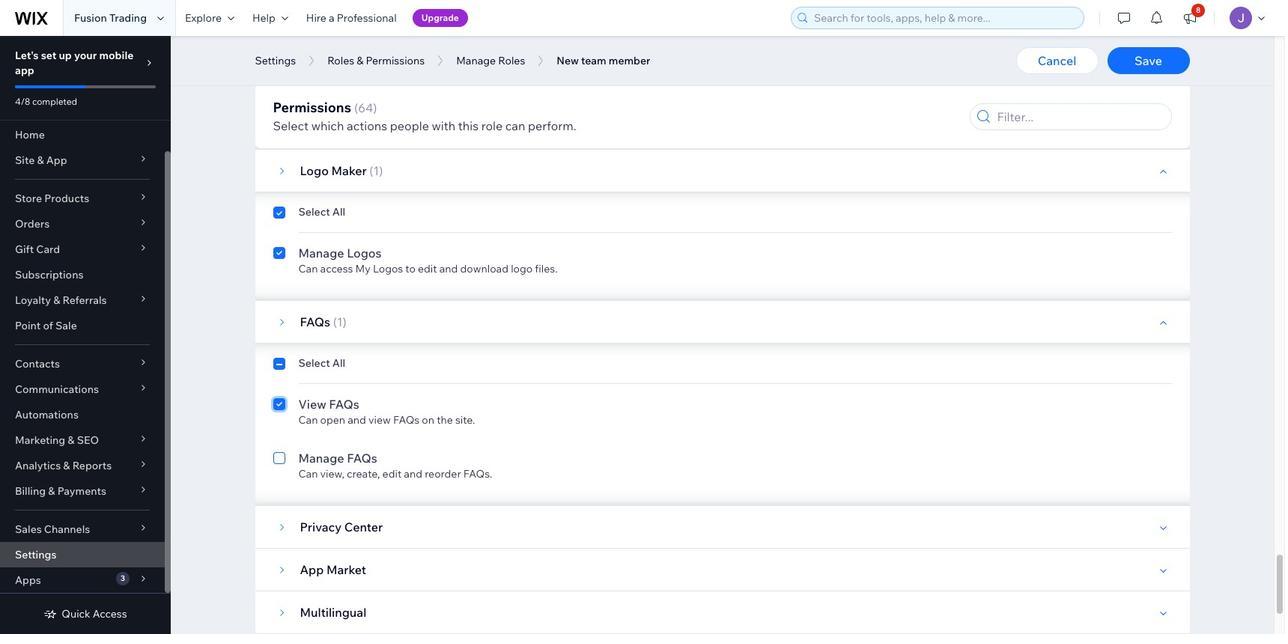 Task type: vqa. For each thing, say whether or not it's contained in the screenshot.
the and
yes



Task type: describe. For each thing, give the bounding box(es) containing it.
settings for settings link
[[15, 549, 57, 562]]

role
[[482, 118, 503, 133]]

my
[[356, 262, 371, 276]]

can for manage faqs
[[299, 468, 318, 481]]

and inside view settlement reports & payouts can view wix payments transaction history, funds sent to your bank, and any funds in reserve.
[[631, 39, 650, 52]]

(only
[[492, 111, 516, 124]]

in inside view settlement reports & payouts can view wix payments transaction history, funds sent to your bank, and any funds in reserve.
[[702, 39, 711, 52]]

select all for faqs
[[299, 357, 346, 370]]

sidebar element
[[0, 36, 171, 635]]

can inside view settlement reports & payouts can view wix payments transaction history, funds sent to your bank, and any funds in reserve.
[[299, 39, 318, 52]]

64
[[358, 100, 373, 115]]

1 vertical spatial )
[[379, 163, 383, 178]]

view inside view tax documents can view and download tax documents (only applicable for businesses located in the us).
[[320, 111, 343, 124]]

app inside dropdown button
[[46, 154, 67, 167]]

gift card
[[15, 243, 60, 256]]

gift card button
[[0, 237, 165, 262]]

view tax documents can view and download tax documents (only applicable for businesses located in the us).
[[299, 94, 733, 124]]

site.
[[456, 414, 475, 427]]

app market
[[300, 563, 366, 578]]

your inside let's set up your mobile app
[[74, 49, 97, 62]]

8
[[1197, 5, 1201, 15]]

faqs.
[[464, 468, 493, 481]]

point of sale link
[[0, 313, 165, 339]]

store
[[15, 192, 42, 205]]

logo maker ( 1 )
[[300, 163, 383, 178]]

contacts button
[[0, 351, 165, 377]]

& for permissions
[[357, 54, 364, 67]]

manage roles
[[456, 54, 526, 67]]

settings for settings button
[[255, 54, 296, 67]]

loyalty
[[15, 294, 51, 307]]

is
[[396, 57, 403, 70]]

view for tax
[[299, 94, 326, 109]]

upgrade
[[422, 12, 459, 23]]

payments inside popup button
[[57, 485, 106, 498]]

billing
[[15, 485, 46, 498]]

gift
[[15, 243, 34, 256]]

select all for logo
[[299, 205, 346, 219]]

new team member button
[[550, 49, 658, 72]]

and inside the view faqs can open and view faqs on the site.
[[348, 414, 366, 427]]

upgrade button
[[413, 9, 468, 27]]

sale
[[55, 319, 77, 333]]

can
[[506, 118, 526, 133]]

save
[[1135, 53, 1163, 68]]

contacts
[[15, 357, 60, 371]]

applicable
[[518, 111, 569, 124]]

billing & payments
[[15, 485, 106, 498]]

funds,
[[517, 57, 547, 70]]

select for faqs
[[299, 357, 330, 370]]

2 roles from the left
[[499, 54, 526, 67]]

view inside the view faqs can open and view faqs on the site.
[[369, 414, 391, 427]]

roles & permissions button
[[320, 49, 433, 72]]

any
[[652, 39, 670, 52]]

billing & payments button
[[0, 479, 165, 504]]

center
[[344, 520, 383, 535]]

( for permissions
[[354, 100, 358, 115]]

marketing & seo
[[15, 434, 99, 447]]

0 vertical spatial tax
[[329, 94, 347, 109]]

permission
[[339, 57, 393, 70]]

this
[[458, 118, 479, 133]]

download inside view tax documents can view and download tax documents (only applicable for businesses located in the us).
[[366, 111, 414, 124]]

for
[[571, 111, 585, 124]]

1 vertical spatial documents
[[434, 111, 489, 124]]

up
[[59, 49, 72, 62]]

new
[[557, 54, 579, 67]]

4/8 completed
[[15, 96, 77, 107]]

2 funds from the left
[[672, 39, 700, 52]]

communications button
[[0, 377, 165, 402]]

3
[[121, 574, 125, 584]]

home link
[[0, 122, 165, 148]]

Filter... field
[[993, 104, 1167, 130]]

select inside permissions ( 64 ) select which actions people with this role can perform.
[[273, 118, 309, 133]]

create,
[[347, 468, 380, 481]]

& for app
[[37, 154, 44, 167]]

app
[[15, 64, 34, 77]]

refunds
[[591, 57, 629, 70]]

mobile
[[99, 49, 134, 62]]

access
[[93, 608, 127, 621]]

& right 'refunds'
[[631, 57, 638, 70]]

fusion trading
[[74, 11, 147, 25]]

all for maker
[[333, 205, 346, 219]]

and inside view tax documents can view and download tax documents (only applicable for businesses located in the us).
[[345, 111, 364, 124]]

marketing
[[15, 434, 65, 447]]

to inside "manage logos can access my logos to edit and download logo files."
[[406, 262, 416, 276]]

help button
[[244, 0, 297, 36]]

cancel
[[1038, 53, 1077, 68]]

( for faqs
[[333, 315, 337, 330]]

reserve.
[[713, 39, 752, 52]]

& inside view settlement reports & payouts can view wix payments transaction history, funds sent to your bank, and any funds in reserve.
[[437, 22, 445, 37]]

0 vertical spatial logos
[[347, 246, 382, 261]]

faqs up open
[[329, 397, 360, 412]]

store products
[[15, 192, 89, 205]]

1 vertical spatial logos
[[373, 262, 403, 276]]

manage for logos
[[299, 246, 344, 261]]

Search for tools, apps, help & more... field
[[810, 7, 1080, 28]]

let's
[[15, 49, 39, 62]]

the inside view tax documents can view and download tax documents (only applicable for businesses located in the us).
[[694, 111, 710, 124]]

permissions inside roles & permissions button
[[366, 54, 425, 67]]

completed
[[32, 96, 77, 107]]

professional
[[337, 11, 397, 25]]

reports
[[72, 459, 112, 473]]

permissions inside permissions ( 64 ) select which actions people with this role can perform.
[[273, 99, 351, 116]]

manage roles button
[[449, 49, 533, 72]]

can for view faqs
[[299, 414, 318, 427]]

reports
[[393, 22, 435, 37]]

wix
[[345, 39, 363, 52]]

quick
[[62, 608, 90, 621]]

edit inside manage faqs can view, create, edit and reorder faqs.
[[383, 468, 402, 481]]

sales channels button
[[0, 517, 165, 543]]

which
[[311, 118, 344, 133]]

& for seo
[[68, 434, 75, 447]]



Task type: locate. For each thing, give the bounding box(es) containing it.
None checkbox
[[273, 244, 285, 276], [273, 396, 285, 427], [273, 450, 285, 481], [273, 244, 285, 276], [273, 396, 285, 427], [273, 450, 285, 481]]

required
[[406, 57, 447, 70]]

settlement
[[329, 22, 390, 37]]

can inside view tax documents can view and download tax documents (only applicable for businesses located in the us).
[[299, 111, 318, 124]]

1 vertical spatial app
[[300, 563, 324, 578]]

manage inside "manage logos can access my logos to edit and download logo files."
[[299, 246, 344, 261]]

1 vertical spatial select
[[299, 205, 330, 219]]

1 horizontal spatial documents
[[434, 111, 489, 124]]

2 vertical spatial select
[[299, 357, 330, 370]]

1 horizontal spatial edit
[[418, 262, 437, 276]]

referrals
[[63, 294, 107, 307]]

4/8
[[15, 96, 30, 107]]

( inside permissions ( 64 ) select which actions people with this role can perform.
[[354, 100, 358, 115]]

view inside view tax documents can view and download tax documents (only applicable for businesses located in the us).
[[299, 94, 326, 109]]

2 select all from the top
[[299, 357, 346, 370]]

your inside view settlement reports & payouts can view wix payments transaction history, funds sent to your bank, and any funds in reserve.
[[578, 39, 600, 52]]

0 vertical spatial 1
[[374, 163, 379, 178]]

tax up which
[[329, 94, 347, 109]]

0 horizontal spatial your
[[74, 49, 97, 62]]

0 vertical spatial manage
[[456, 54, 496, 67]]

documents up actions
[[349, 94, 413, 109]]

can left view,
[[299, 468, 318, 481]]

& right site
[[37, 154, 44, 167]]

funds up chargebacks
[[672, 39, 700, 52]]

to inside view settlement reports & payouts can view wix payments transaction history, funds sent to your bank, and any funds in reserve.
[[566, 39, 576, 52]]

1 horizontal spatial tax
[[417, 111, 431, 124]]

payments up roles & permissions
[[366, 39, 414, 52]]

& inside popup button
[[48, 485, 55, 498]]

settings down help button
[[255, 54, 296, 67]]

roles & permissions
[[328, 54, 425, 67]]

sales
[[15, 523, 42, 537]]

and right open
[[348, 414, 366, 427]]

view up this in the left of the page
[[320, 39, 343, 52]]

reorder
[[425, 468, 461, 481]]

0 horizontal spatial funds
[[512, 39, 540, 52]]

None checkbox
[[273, 21, 285, 70], [273, 93, 285, 124], [273, 205, 285, 223], [273, 357, 285, 375], [273, 21, 285, 70], [273, 93, 285, 124], [273, 205, 285, 223], [273, 357, 285, 375]]

1 vertical spatial to
[[406, 262, 416, 276]]

2 horizontal spatial (
[[370, 163, 374, 178]]

manage inside button
[[456, 54, 496, 67]]

0 vertical spatial the
[[694, 111, 710, 124]]

select all
[[299, 205, 346, 219], [299, 357, 346, 370]]

history,
[[474, 39, 510, 52]]

analytics & reports
[[15, 459, 112, 473]]

0 vertical spatial view
[[299, 22, 326, 37]]

quick access button
[[44, 608, 127, 621]]

0 vertical spatial select all
[[299, 205, 346, 219]]

roles
[[328, 54, 355, 67], [499, 54, 526, 67]]

settings down "sales"
[[15, 549, 57, 562]]

can inside the view faqs can open and view faqs on the site.
[[299, 414, 318, 427]]

1 vertical spatial download
[[460, 262, 509, 276]]

perform.
[[528, 118, 577, 133]]

funds up funds,
[[512, 39, 540, 52]]

0 horizontal spatial download
[[366, 111, 414, 124]]

site & app
[[15, 154, 67, 167]]

0 vertical spatial )
[[373, 100, 377, 115]]

view up which
[[299, 94, 326, 109]]

manage down history,
[[456, 54, 496, 67]]

& right the billing
[[48, 485, 55, 498]]

select for logo
[[299, 205, 330, 219]]

& left 'reports'
[[63, 459, 70, 473]]

with
[[432, 118, 456, 133]]

1 vertical spatial settings
[[15, 549, 57, 562]]

& down wix
[[357, 54, 364, 67]]

logo
[[511, 262, 533, 276]]

0 vertical spatial (
[[354, 100, 358, 115]]

hire
[[306, 11, 327, 25]]

0 vertical spatial documents
[[349, 94, 413, 109]]

view inside view settlement reports & payouts can view wix payments transaction history, funds sent to your bank, and any funds in reserve.
[[320, 39, 343, 52]]

1 horizontal spatial to
[[566, 39, 576, 52]]

1 vertical spatial tax
[[417, 111, 431, 124]]

settings button
[[248, 49, 304, 72]]

1 vertical spatial manage
[[299, 246, 344, 261]]

edit inside "manage logos can access my logos to edit and download logo files."
[[418, 262, 437, 276]]

2 vertical spatial view
[[369, 414, 391, 427]]

edit right my at left top
[[418, 262, 437, 276]]

and left reorder
[[404, 468, 423, 481]]

loyalty & referrals
[[15, 294, 107, 307]]

app right site
[[46, 154, 67, 167]]

3 can from the top
[[299, 262, 318, 276]]

in left reserve.
[[702, 39, 711, 52]]

) up actions
[[373, 100, 377, 115]]

( down the access
[[333, 315, 337, 330]]

0 vertical spatial payments
[[366, 39, 414, 52]]

1 view from the top
[[299, 22, 326, 37]]

0 horizontal spatial permissions
[[273, 99, 351, 116]]

can inside manage faqs can view, create, edit and reorder faqs.
[[299, 468, 318, 481]]

subscriptions
[[15, 268, 84, 282]]

people
[[390, 118, 429, 133]]

0 horizontal spatial edit
[[383, 468, 402, 481]]

1 vertical spatial the
[[437, 414, 453, 427]]

0 vertical spatial edit
[[418, 262, 437, 276]]

4 can from the top
[[299, 414, 318, 427]]

view,
[[320, 468, 345, 481]]

settings inside settings button
[[255, 54, 296, 67]]

logos right my at left top
[[373, 262, 403, 276]]

1 roles from the left
[[328, 54, 355, 67]]

payments inside view settlement reports & payouts can view wix payments transaction history, funds sent to your bank, and any funds in reserve.
[[366, 39, 414, 52]]

in right located
[[683, 111, 691, 124]]

quick access
[[62, 608, 127, 621]]

) for faqs
[[343, 315, 347, 330]]

& right loyalty
[[53, 294, 60, 307]]

can left open
[[299, 414, 318, 427]]

your up team
[[578, 39, 600, 52]]

1 vertical spatial 1
[[337, 315, 343, 330]]

) for permissions
[[373, 100, 377, 115]]

add funds, manage refunds & chargebacks button
[[491, 57, 706, 70]]

& for payments
[[48, 485, 55, 498]]

chargebacks
[[640, 57, 703, 70]]

0 vertical spatial download
[[366, 111, 414, 124]]

logo
[[300, 163, 329, 178]]

permissions ( 64 ) select which actions people with this role can perform.
[[273, 99, 577, 133]]

view right open
[[369, 414, 391, 427]]

tax
[[329, 94, 347, 109], [417, 111, 431, 124]]

loyalty & referrals button
[[0, 288, 165, 313]]

) inside permissions ( 64 ) select which actions people with this role can perform.
[[373, 100, 377, 115]]

&
[[437, 22, 445, 37], [357, 54, 364, 67], [631, 57, 638, 70], [37, 154, 44, 167], [53, 294, 60, 307], [68, 434, 75, 447], [63, 459, 70, 473], [48, 485, 55, 498]]

to right my at left top
[[406, 262, 416, 276]]

orders button
[[0, 211, 165, 237]]

) down the access
[[343, 315, 347, 330]]

0 horizontal spatial 1
[[337, 315, 343, 330]]

0 horizontal spatial tax
[[329, 94, 347, 109]]

open
[[320, 414, 346, 427]]

all
[[333, 205, 346, 219], [333, 357, 346, 370]]

hire a professional link
[[297, 0, 406, 36]]

( up actions
[[354, 100, 358, 115]]

1 vertical spatial all
[[333, 357, 346, 370]]

store products button
[[0, 186, 165, 211]]

add
[[494, 57, 514, 70]]

1 horizontal spatial the
[[694, 111, 710, 124]]

1 all from the top
[[333, 205, 346, 219]]

)
[[373, 100, 377, 115], [379, 163, 383, 178], [343, 315, 347, 330]]

and left 'logo'
[[440, 262, 458, 276]]

faqs inside manage faqs can view, create, edit and reorder faqs.
[[347, 451, 378, 466]]

manage up the access
[[299, 246, 344, 261]]

2 all from the top
[[333, 357, 346, 370]]

1 vertical spatial in
[[683, 111, 691, 124]]

subscriptions link
[[0, 262, 165, 288]]

1 horizontal spatial payments
[[366, 39, 414, 52]]

download left 'logo'
[[460, 262, 509, 276]]

0 horizontal spatial (
[[333, 315, 337, 330]]

manage up view,
[[299, 451, 344, 466]]

let's set up your mobile app
[[15, 49, 134, 77]]

site & app button
[[0, 148, 165, 173]]

marketing & seo button
[[0, 428, 165, 453]]

point of sale
[[15, 319, 77, 333]]

products
[[44, 192, 89, 205]]

0 vertical spatial all
[[333, 205, 346, 219]]

and inside "manage logos can access my logos to edit and download logo files."
[[440, 262, 458, 276]]

your right up on the top left of page
[[74, 49, 97, 62]]

and up member
[[631, 39, 650, 52]]

view faqs can open and view faqs on the site.
[[299, 397, 475, 427]]

select all down the logo
[[299, 205, 346, 219]]

5 can from the top
[[299, 468, 318, 481]]

1 vertical spatial edit
[[383, 468, 402, 481]]

2 vertical spatial )
[[343, 315, 347, 330]]

of
[[43, 319, 53, 333]]

0 horizontal spatial the
[[437, 414, 453, 427]]

faqs
[[300, 315, 331, 330], [329, 397, 360, 412], [393, 414, 420, 427], [347, 451, 378, 466]]

download inside "manage logos can access my logos to edit and download logo files."
[[460, 262, 509, 276]]

in inside view tax documents can view and download tax documents (only applicable for businesses located in the us).
[[683, 111, 691, 124]]

1 horizontal spatial 1
[[374, 163, 379, 178]]

files.
[[535, 262, 558, 276]]

0 horizontal spatial settings
[[15, 549, 57, 562]]

2 vertical spatial manage
[[299, 451, 344, 466]]

the left the us).
[[694, 111, 710, 124]]

and right which
[[345, 111, 364, 124]]

select down faqs ( 1 )
[[299, 357, 330, 370]]

manage inside manage faqs can view, create, edit and reorder faqs.
[[299, 451, 344, 466]]

edit right create,
[[383, 468, 402, 481]]

1 horizontal spatial app
[[300, 563, 324, 578]]

help
[[253, 11, 276, 25]]

businesses
[[587, 111, 641, 124]]

0 horizontal spatial app
[[46, 154, 67, 167]]

home
[[15, 128, 45, 142]]

2 can from the top
[[299, 111, 318, 124]]

member
[[609, 54, 651, 67]]

automations
[[15, 408, 79, 422]]

view left a on the left of page
[[299, 22, 326, 37]]

view inside view settlement reports & payouts can view wix payments transaction history, funds sent to your bank, and any funds in reserve.
[[299, 22, 326, 37]]

documents left (only
[[434, 111, 489, 124]]

1 vertical spatial select all
[[299, 357, 346, 370]]

0 horizontal spatial documents
[[349, 94, 413, 109]]

tax left the with
[[417, 111, 431, 124]]

your
[[578, 39, 600, 52], [74, 49, 97, 62]]

1 horizontal spatial in
[[702, 39, 711, 52]]

edit
[[418, 262, 437, 276], [383, 468, 402, 481]]

view inside the view faqs can open and view faqs on the site.
[[299, 397, 326, 412]]

manage
[[549, 57, 589, 70]]

1 horizontal spatial )
[[373, 100, 377, 115]]

can for manage logos
[[299, 262, 318, 276]]

1 down the access
[[337, 315, 343, 330]]

0 horizontal spatial )
[[343, 315, 347, 330]]

select all down faqs ( 1 )
[[299, 357, 346, 370]]

can left the access
[[299, 262, 318, 276]]

permissions
[[366, 54, 425, 67], [273, 99, 351, 116]]

select left which
[[273, 118, 309, 133]]

0 vertical spatial in
[[702, 39, 711, 52]]

privacy center
[[300, 520, 383, 535]]

on
[[422, 414, 435, 427]]

& left seo at the bottom of page
[[68, 434, 75, 447]]

2 horizontal spatial )
[[379, 163, 383, 178]]

1 horizontal spatial settings
[[255, 54, 296, 67]]

1 vertical spatial permissions
[[273, 99, 351, 116]]

1 horizontal spatial permissions
[[366, 54, 425, 67]]

0 horizontal spatial in
[[683, 111, 691, 124]]

to
[[566, 39, 576, 52], [406, 262, 416, 276]]

the right on
[[437, 414, 453, 427]]

can up the logo
[[299, 111, 318, 124]]

& up transaction
[[437, 22, 445, 37]]

0 horizontal spatial payments
[[57, 485, 106, 498]]

0 horizontal spatial to
[[406, 262, 416, 276]]

automations link
[[0, 402, 165, 428]]

payments down analytics & reports popup button
[[57, 485, 106, 498]]

apps
[[15, 574, 41, 587]]

1 horizontal spatial (
[[354, 100, 358, 115]]

faqs up create,
[[347, 451, 378, 466]]

0 vertical spatial app
[[46, 154, 67, 167]]

funds
[[512, 39, 540, 52], [672, 39, 700, 52]]

1 vertical spatial view
[[320, 111, 343, 124]]

bank,
[[602, 39, 629, 52]]

all down faqs ( 1 )
[[333, 357, 346, 370]]

all down logo maker ( 1 )
[[333, 205, 346, 219]]

0 horizontal spatial roles
[[328, 54, 355, 67]]

trading
[[109, 11, 147, 25]]

1 horizontal spatial funds
[[672, 39, 700, 52]]

& for reports
[[63, 459, 70, 473]]

this permission is required because add funds, manage refunds & chargebacks
[[317, 57, 703, 70]]

1 right maker
[[374, 163, 379, 178]]

1 vertical spatial view
[[299, 94, 326, 109]]

view up open
[[299, 397, 326, 412]]

download left the with
[[366, 111, 414, 124]]

faqs left on
[[393, 414, 420, 427]]

analytics
[[15, 459, 61, 473]]

1 vertical spatial (
[[370, 163, 374, 178]]

settings inside settings link
[[15, 549, 57, 562]]

manage for faqs
[[299, 451, 344, 466]]

seo
[[77, 434, 99, 447]]

the inside the view faqs can open and view faqs on the site.
[[437, 414, 453, 427]]

to up new
[[566, 39, 576, 52]]

0 vertical spatial settings
[[255, 54, 296, 67]]

1 horizontal spatial download
[[460, 262, 509, 276]]

0 vertical spatial select
[[273, 118, 309, 133]]

0 vertical spatial view
[[320, 39, 343, 52]]

faqs down the access
[[300, 315, 331, 330]]

point
[[15, 319, 41, 333]]

all for (
[[333, 357, 346, 370]]

sales channels
[[15, 523, 90, 537]]

0 vertical spatial to
[[566, 39, 576, 52]]

view for settlement
[[299, 22, 326, 37]]

1 vertical spatial payments
[[57, 485, 106, 498]]

can inside "manage logos can access my logos to edit and download logo files."
[[299, 262, 318, 276]]

can up this in the left of the page
[[299, 39, 318, 52]]

manage
[[456, 54, 496, 67], [299, 246, 344, 261], [299, 451, 344, 466]]

1 horizontal spatial your
[[578, 39, 600, 52]]

1 funds from the left
[[512, 39, 540, 52]]

logos up my at left top
[[347, 246, 382, 261]]

& for referrals
[[53, 294, 60, 307]]

app left market
[[300, 563, 324, 578]]

site
[[15, 154, 35, 167]]

1 select all from the top
[[299, 205, 346, 219]]

manage for roles
[[456, 54, 496, 67]]

view settlement reports & payouts can view wix payments transaction history, funds sent to your bank, and any funds in reserve.
[[299, 22, 752, 52]]

& inside button
[[357, 54, 364, 67]]

orders
[[15, 217, 50, 231]]

settings link
[[0, 543, 165, 568]]

and inside manage faqs can view, create, edit and reorder faqs.
[[404, 468, 423, 481]]

0 vertical spatial permissions
[[366, 54, 425, 67]]

faqs ( 1 )
[[300, 315, 347, 330]]

2 vertical spatial view
[[299, 397, 326, 412]]

view left the 64
[[320, 111, 343, 124]]

select down the logo
[[299, 205, 330, 219]]

2 vertical spatial (
[[333, 315, 337, 330]]

analytics & reports button
[[0, 453, 165, 479]]

3 view from the top
[[299, 397, 326, 412]]

new team member
[[557, 54, 651, 67]]

view for faqs
[[299, 397, 326, 412]]

( right maker
[[370, 163, 374, 178]]

2 view from the top
[[299, 94, 326, 109]]

1 can from the top
[[299, 39, 318, 52]]

access
[[320, 262, 353, 276]]

) right maker
[[379, 163, 383, 178]]

1 horizontal spatial roles
[[499, 54, 526, 67]]



